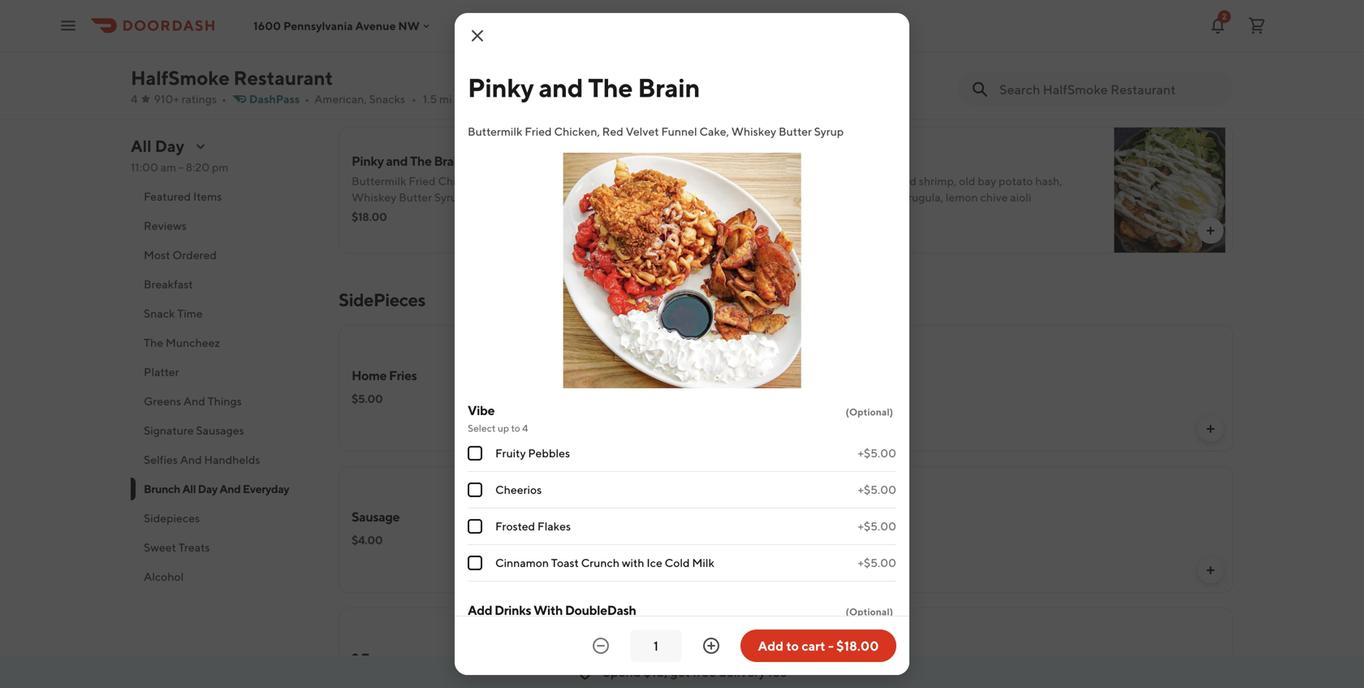 Task type: locate. For each thing, give the bounding box(es) containing it.
and up signature sausages
[[184, 394, 205, 408]]

0 vertical spatial funnel
[[662, 125, 698, 138]]

fries
[[389, 368, 417, 383]]

1 horizontal spatial brain
[[638, 72, 700, 103]]

None checkbox
[[468, 483, 483, 497], [468, 519, 483, 534], [468, 483, 483, 497], [468, 519, 483, 534]]

all
[[131, 136, 152, 156], [182, 482, 196, 496]]

1 horizontal spatial to
[[787, 638, 799, 654]]

up right side
[[862, 191, 876, 204]]

(optional) inside vibe group
[[846, 406, 894, 418]]

0 horizontal spatial red
[[486, 174, 508, 188]]

cake,
[[700, 125, 730, 138], [584, 174, 613, 188]]

4 left 910+
[[131, 92, 138, 106]]

2 horizontal spatial •
[[412, 92, 417, 106]]

velvet
[[626, 125, 659, 138], [510, 174, 543, 188]]

0 vertical spatial toast
[[806, 501, 837, 516]]

- inside button
[[829, 638, 834, 654]]

0 items, open order cart image
[[1248, 16, 1267, 35]]

whiskey
[[732, 125, 777, 138], [352, 191, 397, 204]]

featured items
[[144, 190, 222, 203]]

brain inside "dialog"
[[638, 72, 700, 103]]

3 +$5.00 from the top
[[858, 520, 897, 533]]

0 horizontal spatial butter
[[399, 191, 432, 204]]

cart
[[802, 638, 826, 654]]

cake,
[[834, 174, 861, 188]]

things
[[208, 394, 242, 408]]

(optional) for add drinks with doubledash
[[846, 606, 894, 617]]

buttermilk inside the pinky and the brain buttermilk fried chicken, red velvet funnel cake, whiskey butter syrup $18.00
[[352, 174, 407, 188]]

0 vertical spatial bacon
[[806, 368, 842, 383]]

- right cart
[[829, 638, 834, 654]]

sausages
[[196, 424, 244, 437]]

add left drinks
[[468, 602, 492, 618]]

$18.00
[[352, 52, 387, 66], [352, 210, 387, 223], [806, 210, 841, 223], [837, 638, 879, 654]]

1 horizontal spatial funnel
[[662, 125, 698, 138]]

1 horizontal spatial whiskey
[[732, 125, 777, 138]]

0 vertical spatial brain
[[638, 72, 700, 103]]

red inside the pinky and the brain buttermilk fried chicken, red velvet funnel cake, whiskey butter syrup $18.00
[[486, 174, 508, 188]]

1 horizontal spatial 2
[[1223, 12, 1227, 21]]

snacks
[[369, 92, 405, 106]]

add to cart - $18.00
[[758, 638, 879, 654]]

day down selfies and handhelds
[[198, 482, 218, 496]]

most
[[144, 248, 170, 262]]

1 vertical spatial (optional)
[[846, 606, 894, 617]]

1 vertical spatial syrup
[[435, 191, 464, 204]]

0 vertical spatial add
[[468, 602, 492, 618]]

$4.00 for toast
[[806, 541, 837, 555]]

1 horizontal spatial bacon
[[847, 650, 883, 666]]

0 vertical spatial up
[[862, 191, 876, 204]]

shrimp,
[[905, 33, 943, 46], [919, 174, 957, 188]]

1 vertical spatial up
[[498, 422, 509, 434]]

1 horizontal spatial 4
[[522, 422, 528, 434]]

and inside "dialog"
[[539, 72, 583, 103]]

1 vertical spatial all
[[182, 482, 196, 496]]

and inside the pinky and the brain buttermilk fried chicken, red velvet funnel cake, whiskey butter syrup $18.00
[[386, 153, 408, 169]]

breakfast button
[[131, 270, 319, 299]]

0 horizontal spatial up
[[498, 422, 509, 434]]

to up fruity
[[511, 422, 521, 434]]

1 horizontal spatial buttermilk
[[468, 125, 523, 138]]

0 horizontal spatial whiskey
[[352, 191, 397, 204]]

low
[[852, 49, 871, 63]]

Item Search search field
[[1000, 80, 1221, 98]]

the inside button
[[144, 336, 163, 349]]

am
[[161, 160, 176, 174]]

toast inside vibe group
[[551, 556, 579, 569]]

brain down mi
[[434, 153, 464, 169]]

the down 1.5
[[410, 153, 432, 169]]

pebbles
[[528, 446, 570, 460]]

0 vertical spatial (optional)
[[846, 406, 894, 418]]

0 horizontal spatial chicken,
[[438, 174, 484, 188]]

spend
[[603, 664, 641, 680]]

4 +$5.00 from the top
[[858, 556, 897, 569]]

1 vertical spatial to
[[787, 638, 799, 654]]

1 vertical spatial shrimp,
[[919, 174, 957, 188]]

add inside button
[[758, 638, 784, 654]]

the
[[588, 72, 633, 103], [410, 153, 432, 169], [806, 153, 828, 169], [144, 336, 163, 349]]

all up 11:00
[[131, 136, 152, 156]]

1600
[[253, 19, 281, 32]]

1.5
[[423, 92, 437, 106]]

1 horizontal spatial up
[[862, 191, 876, 204]]

1 vertical spatial buttermilk
[[352, 174, 407, 188]]

add
[[468, 602, 492, 618], [758, 638, 784, 654]]

1 vertical spatial butter
[[399, 191, 432, 204]]

add item to cart image
[[1205, 224, 1218, 237]]

add item to cart image
[[751, 224, 764, 237], [1205, 422, 1218, 435], [1205, 564, 1218, 577]]

wood
[[806, 33, 838, 46]]

+$5.00 for toast
[[858, 556, 897, 569]]

1 horizontal spatial syrup
[[815, 125, 844, 138]]

to inside vibe select up to 4
[[511, 422, 521, 434]]

fried inside pinky and the brain "dialog"
[[525, 125, 552, 138]]

1 vertical spatial toast
[[551, 556, 579, 569]]

1 vertical spatial velvet
[[510, 174, 543, 188]]

2 +$5.00 from the top
[[858, 483, 897, 496]]

1 vertical spatial add
[[758, 638, 784, 654]]

home
[[352, 368, 387, 383]]

0 vertical spatial shrimp,
[[905, 33, 943, 46]]

and for greens
[[184, 394, 205, 408]]

signature sausages
[[144, 424, 244, 437]]

oh,
[[806, 12, 827, 27]]

lemon
[[946, 191, 979, 204]]

sweet treats
[[144, 541, 210, 554]]

bacon
[[806, 368, 842, 383], [847, 650, 883, 666]]

and for pinky and the brain
[[539, 72, 583, 103]]

0 horizontal spatial syrup
[[435, 191, 464, 204]]

0 vertical spatial to
[[511, 422, 521, 434]]

2 eggs
[[352, 650, 390, 666]]

0 vertical spatial 4
[[131, 92, 138, 106]]

0 vertical spatial whiskey
[[732, 125, 777, 138]]

1600 pennsylvania avenue nw
[[253, 19, 420, 32]]

2 (optional) from the top
[[846, 606, 894, 617]]

brain inside the pinky and the brain buttermilk fried chicken, red velvet funnel cake, whiskey butter syrup $18.00
[[434, 153, 464, 169]]

pinky
[[468, 72, 534, 103], [352, 153, 384, 169]]

0 vertical spatial pinky
[[468, 72, 534, 103]]

vibe group
[[468, 401, 897, 582]]

0 vertical spatial butter
[[779, 125, 812, 138]]

buttermilk inside pinky and the brain "dialog"
[[468, 125, 523, 138]]

vibe
[[468, 403, 495, 418]]

up right the select
[[498, 422, 509, 434]]

$4.00
[[352, 533, 383, 547], [806, 541, 837, 555]]

0 horizontal spatial $4.00
[[352, 533, 383, 547]]

the wap crab cake, blackened shrimp, old bay potato hash, sunny side up egg, arugula, lemon chive aioli $18.00
[[806, 153, 1063, 223]]

0 vertical spatial red
[[602, 125, 624, 138]]

the down snack
[[144, 336, 163, 349]]

0 vertical spatial cake,
[[700, 125, 730, 138]]

chive
[[981, 191, 1008, 204]]

selfies and handhelds
[[144, 453, 260, 466]]

- right the am
[[179, 160, 184, 174]]

1 (optional) from the top
[[846, 406, 894, 418]]

0 vertical spatial chicken,
[[554, 125, 600, 138]]

1 vertical spatial -
[[829, 638, 834, 654]]

up inside the wap crab cake, blackened shrimp, old bay potato hash, sunny side up egg, arugula, lemon chive aioli $18.00
[[862, 191, 876, 204]]

funnel
[[662, 125, 698, 138], [545, 174, 581, 188]]

fried inside the pinky and the brain buttermilk fried chicken, red velvet funnel cake, whiskey butter syrup $18.00
[[409, 174, 436, 188]]

• down the "halfsmoke restaurant"
[[222, 92, 227, 106]]

everyday
[[243, 482, 289, 496]]

1 vertical spatial 4
[[522, 422, 528, 434]]

0 horizontal spatial brain
[[434, 153, 464, 169]]

pinky for pinky and the brain buttermilk fried chicken, red velvet funnel cake, whiskey butter syrup $18.00
[[352, 153, 384, 169]]

1 horizontal spatial velvet
[[626, 125, 659, 138]]

0 vertical spatial and
[[184, 394, 205, 408]]

$4.00 for sausage
[[352, 533, 383, 547]]

cake, down halfsmoke lovers hash 'image'
[[700, 125, 730, 138]]

1 horizontal spatial $4.00
[[806, 541, 837, 555]]

turkey bacon
[[806, 650, 883, 666]]

1 horizontal spatial -
[[829, 638, 834, 654]]

1 horizontal spatial •
[[305, 92, 310, 106]]

1 vertical spatial cake,
[[584, 174, 613, 188]]

shrimp, up grits.
[[905, 33, 943, 46]]

1 vertical spatial and
[[180, 453, 202, 466]]

4
[[131, 92, 138, 106], [522, 422, 528, 434]]

0 horizontal spatial cake,
[[584, 174, 613, 188]]

0 horizontal spatial pinky
[[352, 153, 384, 169]]

breakfast
[[144, 277, 193, 291]]

to inside button
[[787, 638, 799, 654]]

fancy
[[854, 12, 888, 27]]

velvet inside pinky and the brain "dialog"
[[626, 125, 659, 138]]

and
[[539, 72, 583, 103], [386, 153, 408, 169]]

0 vertical spatial all
[[131, 136, 152, 156]]

the inside the wap crab cake, blackened shrimp, old bay potato hash, sunny side up egg, arugula, lemon chive aioli $18.00
[[806, 153, 828, 169]]

• left 1.5
[[412, 92, 417, 106]]

0 horizontal spatial 4
[[131, 92, 138, 106]]

4 up fruity pebbles
[[522, 422, 528, 434]]

1 horizontal spatial day
[[198, 482, 218, 496]]

0 horizontal spatial -
[[179, 160, 184, 174]]

shrimp, inside the wap crab cake, blackened shrimp, old bay potato hash, sunny side up egg, arugula, lemon chive aioli $18.00
[[919, 174, 957, 188]]

and down handhelds
[[220, 482, 241, 496]]

all right brunch
[[182, 482, 196, 496]]

0 horizontal spatial •
[[222, 92, 227, 106]]

1 vertical spatial pinky
[[352, 153, 384, 169]]

delivery
[[719, 664, 766, 680]]

velvet inside the pinky and the brain buttermilk fried chicken, red velvet funnel cake, whiskey butter syrup $18.00
[[510, 174, 543, 188]]

1 +$5.00 from the top
[[858, 446, 897, 460]]

0 vertical spatial velvet
[[626, 125, 659, 138]]

0 vertical spatial day
[[155, 136, 184, 156]]

american,
[[314, 92, 367, 106]]

sidepieces button
[[131, 504, 319, 533]]

spicy
[[945, 33, 972, 46]]

2 left eggs
[[352, 650, 359, 666]]

1 • from the left
[[222, 92, 227, 106]]

toast
[[806, 501, 837, 516], [551, 556, 579, 569]]

1 horizontal spatial fried
[[525, 125, 552, 138]]

whiskey inside the pinky and the brain buttermilk fried chicken, red velvet funnel cake, whiskey butter syrup $18.00
[[352, 191, 397, 204]]

cake, down buttermilk fried chicken, red velvet funnel cake, whiskey butter syrup
[[584, 174, 613, 188]]

0 horizontal spatial buttermilk
[[352, 174, 407, 188]]

pinky inside the pinky and the brain buttermilk fried chicken, red velvet funnel cake, whiskey butter syrup $18.00
[[352, 153, 384, 169]]

0 vertical spatial fried
[[525, 125, 552, 138]]

4 inside vibe select up to 4
[[522, 422, 528, 434]]

0 horizontal spatial and
[[386, 153, 408, 169]]

ordered
[[173, 248, 217, 262]]

alcohol button
[[131, 562, 319, 591]]

buttermilk fried chicken, red velvet funnel cake, whiskey butter syrup
[[468, 125, 844, 138]]

brain
[[638, 72, 700, 103], [434, 153, 464, 169]]

reviews
[[144, 219, 187, 232]]

1 horizontal spatial chicken,
[[554, 125, 600, 138]]

featured
[[144, 190, 191, 203]]

3 • from the left
[[412, 92, 417, 106]]

add for add drinks with doubledash
[[468, 602, 492, 618]]

eggs
[[361, 650, 390, 666]]

shrimp, up arugula,
[[919, 174, 957, 188]]

grilled
[[840, 33, 873, 46]]

0 horizontal spatial velvet
[[510, 174, 543, 188]]

1 vertical spatial brain
[[434, 153, 464, 169]]

decrease quantity by 1 image
[[591, 636, 611, 656]]

mi
[[440, 92, 452, 106]]

0 horizontal spatial day
[[155, 136, 184, 156]]

home fries image
[[653, 325, 780, 452]]

None checkbox
[[468, 446, 483, 461], [468, 556, 483, 570], [468, 446, 483, 461], [468, 556, 483, 570]]

2 left 0 items, open order cart icon in the top right of the page
[[1223, 12, 1227, 21]]

pinky right mi
[[468, 72, 534, 103]]

funnel inside the pinky and the brain buttermilk fried chicken, red velvet funnel cake, whiskey butter syrup $18.00
[[545, 174, 581, 188]]

0 vertical spatial syrup
[[815, 125, 844, 138]]

halfsmoke
[[352, 28, 413, 43]]

1 horizontal spatial butter
[[779, 125, 812, 138]]

close pinky and the brain image
[[468, 26, 487, 45]]

add drinks with doubledash
[[468, 602, 637, 618]]

sausage
[[352, 509, 400, 524]]

• for american, snacks • 1.5 mi
[[412, 92, 417, 106]]

add up fee
[[758, 638, 784, 654]]

1 vertical spatial fried
[[409, 174, 436, 188]]

chicken, inside the pinky and the brain buttermilk fried chicken, red velvet funnel cake, whiskey butter syrup $18.00
[[438, 174, 484, 188]]

1 vertical spatial whiskey
[[352, 191, 397, 204]]

0 horizontal spatial add
[[468, 602, 492, 618]]

0 horizontal spatial fried
[[409, 174, 436, 188]]

the up buttermilk fried chicken, red velvet funnel cake, whiskey butter syrup
[[588, 72, 633, 103]]

0 vertical spatial and
[[539, 72, 583, 103]]

1 horizontal spatial add
[[758, 638, 784, 654]]

0 horizontal spatial funnel
[[545, 174, 581, 188]]

to left cart
[[787, 638, 799, 654]]

1 vertical spatial and
[[386, 153, 408, 169]]

day up the am
[[155, 136, 184, 156]]

0 horizontal spatial 2
[[352, 650, 359, 666]]

the up crab
[[806, 153, 828, 169]]

pinky inside "dialog"
[[468, 72, 534, 103]]

1 horizontal spatial red
[[602, 125, 624, 138]]

up
[[862, 191, 876, 204], [498, 422, 509, 434]]

pinky down american, snacks • 1.5 mi
[[352, 153, 384, 169]]

(optional) for vibe
[[846, 406, 894, 418]]

• down the restaurant
[[305, 92, 310, 106]]

and
[[184, 394, 205, 408], [180, 453, 202, 466], [220, 482, 241, 496]]

and down signature sausages
[[180, 453, 202, 466]]

1 vertical spatial funnel
[[545, 174, 581, 188]]

+$5.00 for flakes
[[858, 520, 897, 533]]

platter
[[144, 365, 179, 379]]

cake, inside the pinky and the brain buttermilk fried chicken, red velvet funnel cake, whiskey butter syrup $18.00
[[584, 174, 613, 188]]

blackened
[[863, 174, 917, 188]]

brain up buttermilk fried chicken, red velvet funnel cake, whiskey butter syrup
[[638, 72, 700, 103]]

• for 910+ ratings •
[[222, 92, 227, 106]]

1 horizontal spatial cake,
[[700, 125, 730, 138]]

cheerios
[[496, 483, 542, 496]]

1 vertical spatial 2
[[352, 650, 359, 666]]

0 horizontal spatial to
[[511, 422, 521, 434]]

1 vertical spatial chicken,
[[438, 174, 484, 188]]

butter
[[779, 125, 812, 138], [399, 191, 432, 204]]



Task type: describe. For each thing, give the bounding box(es) containing it.
ice
[[647, 556, 663, 569]]

pinky and the brain dialog
[[455, 13, 910, 688]]

dashpass •
[[249, 92, 310, 106]]

arugula,
[[902, 191, 944, 204]]

all day
[[131, 136, 184, 156]]

select
[[468, 422, 496, 434]]

alcohol
[[144, 570, 184, 583]]

brain for pinky and the brain buttermilk fried chicken, red velvet funnel cake, whiskey butter syrup $18.00
[[434, 153, 464, 169]]

pm
[[212, 160, 229, 174]]

greens and things button
[[131, 387, 319, 416]]

free
[[693, 664, 717, 680]]

sidepieces
[[144, 511, 200, 525]]

brain for pinky and the brain
[[638, 72, 700, 103]]

potato
[[999, 174, 1034, 188]]

time
[[177, 307, 203, 320]]

andouille
[[1017, 33, 1065, 46]]

fee
[[769, 664, 788, 680]]

most ordered
[[144, 248, 217, 262]]

side
[[839, 191, 860, 204]]

cake, inside pinky and the brain "dialog"
[[700, 125, 730, 138]]

frosted flakes
[[496, 520, 571, 533]]

butter inside the pinky and the brain buttermilk fried chicken, red velvet funnel cake, whiskey butter syrup $18.00
[[399, 191, 432, 204]]

milk
[[692, 556, 715, 569]]

0 vertical spatial add item to cart image
[[751, 224, 764, 237]]

8:20
[[186, 160, 210, 174]]

sweet
[[144, 541, 176, 554]]

910+
[[154, 92, 179, 106]]

0 horizontal spatial bacon
[[806, 368, 842, 383]]

ratings
[[182, 92, 217, 106]]

add to cart - $18.00 button
[[741, 630, 897, 662]]

aioli
[[1011, 191, 1032, 204]]

cinnamon
[[496, 556, 549, 569]]

pinky for pinky and the brain
[[468, 72, 534, 103]]

up inside vibe select up to 4
[[498, 422, 509, 434]]

dashpass
[[249, 92, 300, 106]]

cajun
[[875, 33, 903, 46]]

flakes
[[538, 520, 571, 533]]

chicken
[[974, 33, 1014, 46]]

cold
[[665, 556, 690, 569]]

2 for 2
[[1223, 12, 1227, 21]]

lovers
[[416, 28, 454, 43]]

greens
[[144, 394, 181, 408]]

greens and things
[[144, 394, 242, 408]]

bay
[[978, 174, 997, 188]]

crunch
[[581, 556, 620, 569]]

signature sausages button
[[131, 416, 319, 445]]

halfsmoke lovers hash
[[352, 28, 485, 43]]

fruity
[[496, 446, 526, 460]]

doubledash
[[565, 602, 637, 618]]

delivered from safeway beer & wine image
[[633, 621, 646, 634]]

$15,
[[644, 664, 668, 680]]

signature
[[144, 424, 194, 437]]

spend $15, get free delivery fee
[[603, 664, 788, 680]]

sidepieces
[[339, 289, 426, 310]]

increase quantity by 1 image
[[702, 636, 721, 656]]

cinnamon toast crunch with ice cold milk
[[496, 556, 715, 569]]

2 vertical spatial add item to cart image
[[1205, 564, 1218, 577]]

+$5.00 for pebbles
[[858, 446, 897, 460]]

$18.00 inside the wap crab cake, blackened shrimp, old bay potato hash, sunny side up egg, arugula, lemon chive aioli $18.00
[[806, 210, 841, 223]]

the inside the pinky and the brain buttermilk fried chicken, red velvet funnel cake, whiskey butter syrup $18.00
[[410, 153, 432, 169]]

the wap image
[[1107, 127, 1234, 253]]

snack time
[[144, 307, 203, 320]]

you
[[829, 12, 851, 27]]

1 horizontal spatial all
[[182, 482, 196, 496]]

syrup inside pinky and the brain "dialog"
[[815, 125, 844, 138]]

delivered from safeway beer & wine button
[[468, 621, 646, 636]]

2 for 2 eggs
[[352, 650, 359, 666]]

chicken, inside pinky and the brain "dialog"
[[554, 125, 600, 138]]

and for selfies
[[180, 453, 202, 466]]

1 vertical spatial bacon
[[847, 650, 883, 666]]

egg,
[[878, 191, 900, 204]]

old
[[959, 174, 976, 188]]

platter button
[[131, 357, 319, 387]]

whiskey inside pinky and the brain "dialog"
[[732, 125, 777, 138]]

halfsmoke lovers hash image
[[653, 0, 780, 112]]

the inside "dialog"
[[588, 72, 633, 103]]

butter inside pinky and the brain "dialog"
[[779, 125, 812, 138]]

wap
[[830, 153, 857, 169]]

the muncheez
[[144, 336, 220, 349]]

selfies
[[144, 453, 178, 466]]

funnel inside pinky and the brain "dialog"
[[662, 125, 698, 138]]

selfies and handhelds button
[[131, 445, 319, 474]]

shrimp, inside oh, you fancy wood grilled cajun shrimp, spicy chicken andouille sausage, low country grits.
[[905, 33, 943, 46]]

and for pinky and the brain buttermilk fried chicken, red velvet funnel cake, whiskey butter syrup $18.00
[[386, 153, 408, 169]]

grits.
[[915, 49, 940, 63]]

sweet treats button
[[131, 533, 319, 562]]

2 vertical spatial and
[[220, 482, 241, 496]]

pinky and the brain buttermilk fried chicken, red velvet funnel cake, whiskey butter syrup $18.00
[[352, 153, 613, 223]]

$18.00 inside add to cart - $18.00 button
[[837, 638, 879, 654]]

oh, you fancy image
[[1107, 0, 1234, 112]]

restaurant
[[234, 66, 333, 89]]

add for add to cart - $18.00
[[758, 638, 784, 654]]

snack
[[144, 307, 175, 320]]

$18.00 inside the pinky and the brain buttermilk fried chicken, red velvet funnel cake, whiskey butter syrup $18.00
[[352, 210, 387, 223]]

2 • from the left
[[305, 92, 310, 106]]

red inside pinky and the brain "dialog"
[[602, 125, 624, 138]]

Current quantity is 1 number field
[[640, 637, 673, 655]]

treats
[[178, 541, 210, 554]]

1 vertical spatial add item to cart image
[[1205, 422, 1218, 435]]

syrup inside the pinky and the brain buttermilk fried chicken, red velvet funnel cake, whiskey butter syrup $18.00
[[435, 191, 464, 204]]

drinks
[[495, 602, 532, 618]]

open menu image
[[58, 16, 78, 35]]

1 horizontal spatial toast
[[806, 501, 837, 516]]

with
[[534, 602, 563, 618]]

vibe select up to 4
[[468, 403, 528, 434]]

notification bell image
[[1209, 16, 1228, 35]]

get
[[671, 664, 690, 680]]

with
[[622, 556, 645, 569]]

pinky and the brain image
[[653, 127, 780, 253]]

0 vertical spatial -
[[179, 160, 184, 174]]

fruity pebbles
[[496, 446, 570, 460]]

snack time button
[[131, 299, 319, 328]]

hash
[[456, 28, 485, 43]]

halfsmoke
[[131, 66, 230, 89]]

items
[[193, 190, 222, 203]]

featured items button
[[131, 182, 319, 211]]

frosted
[[496, 520, 535, 533]]

0 horizontal spatial all
[[131, 136, 152, 156]]

oh, you fancy wood grilled cajun shrimp, spicy chicken andouille sausage, low country grits.
[[806, 12, 1065, 63]]



Task type: vqa. For each thing, say whether or not it's contained in the screenshot.
Group
no



